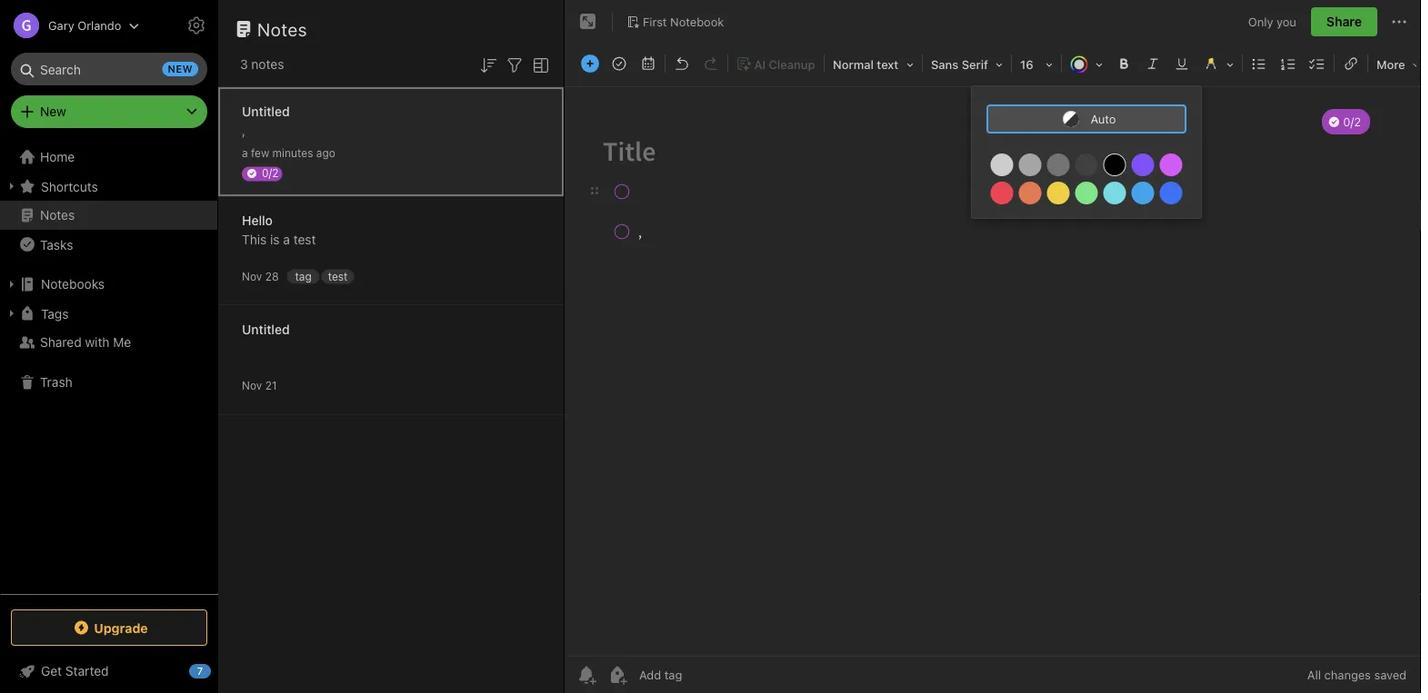Task type: locate. For each thing, give the bounding box(es) containing it.
notes inside tree
[[40, 208, 75, 223]]

tree containing home
[[0, 143, 218, 594]]

shortcuts button
[[0, 172, 217, 201]]

normal text
[[833, 58, 899, 71]]

changes
[[1325, 669, 1371, 682]]

nov left 21
[[242, 380, 262, 392]]

nov for nov 21
[[242, 380, 262, 392]]

new button
[[11, 95, 207, 128]]

insert link image
[[1339, 51, 1364, 76]]

tree
[[0, 143, 218, 594]]

Account field
[[0, 7, 139, 44]]

More field
[[1370, 51, 1421, 77]]

More actions field
[[1389, 7, 1410, 36]]

you
[[1277, 15, 1297, 28]]

0 vertical spatial untitled
[[242, 104, 290, 119]]

,
[[242, 123, 246, 138]]

1 horizontal spatial notes
[[257, 18, 307, 40]]

saved
[[1374, 669, 1407, 682]]

with
[[85, 335, 110, 350]]

tasks button
[[0, 230, 217, 259]]

test right tag
[[328, 270, 348, 283]]

1 vertical spatial nov
[[242, 380, 262, 392]]

sans serif
[[931, 58, 988, 71]]

1 horizontal spatial test
[[328, 270, 348, 283]]

Help and Learning task checklist field
[[0, 657, 218, 687]]

1 horizontal spatial a
[[283, 232, 290, 247]]

shortcuts
[[41, 179, 98, 194]]

click to collapse image
[[211, 660, 225, 682]]

add a reminder image
[[576, 665, 597, 687]]

3 notes
[[240, 57, 284, 72]]

1 vertical spatial notes
[[40, 208, 75, 223]]

0 horizontal spatial test
[[293, 232, 316, 247]]

only you
[[1248, 15, 1297, 28]]

home link
[[0, 143, 218, 172]]

first notebook
[[643, 15, 724, 28]]

0 vertical spatial nov
[[242, 271, 262, 283]]

nov left the 28
[[242, 271, 262, 283]]

2 nov from the top
[[242, 380, 262, 392]]

notebooks link
[[0, 270, 217, 299]]

home
[[40, 150, 75, 165]]

sans
[[931, 58, 959, 71]]

1 vertical spatial untitled
[[242, 322, 290, 337]]

minutes
[[272, 147, 313, 160]]

new search field
[[24, 53, 198, 85]]

Insert field
[[577, 51, 604, 76]]

a left few on the top left
[[242, 147, 248, 160]]

shared
[[40, 335, 82, 350]]

a
[[242, 147, 248, 160], [283, 232, 290, 247]]

View options field
[[526, 53, 552, 76]]

italic image
[[1140, 51, 1166, 76]]

get
[[41, 664, 62, 679]]

auto button
[[987, 105, 1187, 134]]

tags button
[[0, 299, 217, 328]]

serif
[[962, 58, 988, 71]]

ago
[[316, 147, 335, 160]]

0 horizontal spatial notes
[[40, 208, 75, 223]]

notes up tasks
[[40, 208, 75, 223]]

notes up notes
[[257, 18, 307, 40]]

test right is
[[293, 232, 316, 247]]

Font size field
[[1014, 51, 1059, 77]]

notes
[[257, 18, 307, 40], [40, 208, 75, 223]]

expand notebooks image
[[5, 277, 19, 292]]

get started
[[41, 664, 109, 679]]

untitled ,
[[242, 104, 290, 138]]

28
[[265, 271, 279, 283]]

started
[[65, 664, 109, 679]]

1 vertical spatial test
[[328, 270, 348, 283]]

1 nov from the top
[[242, 271, 262, 283]]

nov
[[242, 271, 262, 283], [242, 380, 262, 392]]

1 untitled from the top
[[242, 104, 290, 119]]

untitled down nov 28
[[242, 322, 290, 337]]

untitled up the ,
[[242, 104, 290, 119]]

orlando
[[78, 19, 121, 32]]

expand note image
[[577, 11, 599, 33]]

upgrade button
[[11, 610, 207, 647]]

Note Editor text field
[[565, 87, 1421, 657]]

checklist image
[[1305, 51, 1330, 76]]

test
[[293, 232, 316, 247], [328, 270, 348, 283]]

untitled for untitled
[[242, 322, 290, 337]]

0 vertical spatial a
[[242, 147, 248, 160]]

notebooks
[[41, 277, 105, 292]]

Highlight field
[[1197, 51, 1240, 77]]

hello
[[242, 213, 273, 228]]

2 untitled from the top
[[242, 322, 290, 337]]

7
[[197, 666, 203, 678]]

0 vertical spatial notes
[[257, 18, 307, 40]]

gary
[[48, 19, 74, 32]]

a right is
[[283, 232, 290, 247]]

21
[[265, 380, 277, 392]]

3
[[240, 57, 248, 72]]

untitled
[[242, 104, 290, 119], [242, 322, 290, 337]]

all changes saved
[[1308, 669, 1407, 682]]

shared with me
[[40, 335, 131, 350]]



Task type: describe. For each thing, give the bounding box(es) containing it.
few
[[251, 147, 269, 160]]

new
[[40, 104, 66, 119]]

this is a test
[[242, 232, 316, 247]]

auto
[[1091, 112, 1116, 126]]

calendar event image
[[636, 51, 661, 76]]

16
[[1020, 58, 1034, 71]]

first
[[643, 15, 667, 28]]

me
[[113, 335, 131, 350]]

only
[[1248, 15, 1274, 28]]

notes link
[[0, 201, 217, 230]]

shared with me link
[[0, 328, 217, 357]]

1 vertical spatial a
[[283, 232, 290, 247]]

Search text field
[[24, 53, 195, 85]]

share
[[1327, 14, 1362, 29]]

Heading level field
[[827, 51, 920, 77]]

undo image
[[669, 51, 695, 76]]

first notebook button
[[620, 9, 730, 35]]

is
[[270, 232, 280, 247]]

all
[[1308, 669, 1321, 682]]

add tag image
[[607, 665, 628, 687]]

bold image
[[1111, 51, 1137, 76]]

settings image
[[186, 15, 207, 36]]

add filters image
[[504, 54, 526, 76]]

tasks
[[40, 237, 73, 252]]

trash link
[[0, 368, 217, 397]]

text
[[877, 58, 899, 71]]

normal
[[833, 58, 874, 71]]

numbered list image
[[1276, 51, 1301, 76]]

tag
[[295, 270, 312, 283]]

untitled for untitled ,
[[242, 104, 290, 119]]

underline image
[[1169, 51, 1195, 76]]

new
[[168, 63, 193, 75]]

0/2
[[262, 167, 279, 180]]

gary orlando
[[48, 19, 121, 32]]

nov 21
[[242, 380, 277, 392]]

more
[[1377, 58, 1406, 71]]

this
[[242, 232, 267, 247]]

nov 28
[[242, 271, 279, 283]]

Font family field
[[925, 51, 1009, 77]]

more actions image
[[1389, 11, 1410, 33]]

upgrade
[[94, 621, 148, 636]]

Add filters field
[[504, 53, 526, 76]]

nov for nov 28
[[242, 271, 262, 283]]

trash
[[40, 375, 72, 390]]

notebook
[[670, 15, 724, 28]]

a few minutes ago
[[242, 147, 335, 160]]

Font color field
[[1064, 51, 1109, 77]]

tags
[[41, 306, 69, 321]]

Sort options field
[[477, 53, 499, 76]]

Add tag field
[[637, 668, 774, 683]]

share button
[[1311, 7, 1378, 36]]

note window element
[[565, 0, 1421, 694]]

bulleted list image
[[1247, 51, 1272, 76]]

0 horizontal spatial a
[[242, 147, 248, 160]]

notes
[[251, 57, 284, 72]]

0 vertical spatial test
[[293, 232, 316, 247]]

expand tags image
[[5, 306, 19, 321]]

task image
[[607, 51, 632, 76]]



Task type: vqa. For each thing, say whether or not it's contained in the screenshot.
NOV corresponding to Nov 21
yes



